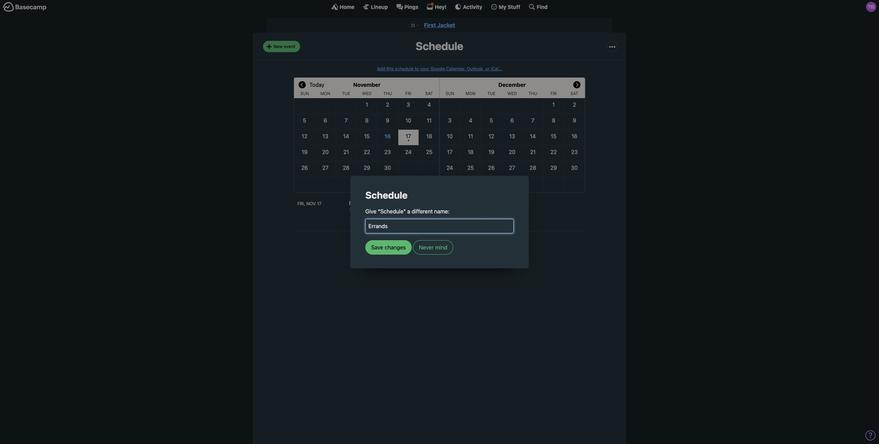 Task type: vqa. For each thing, say whether or not it's contained in the screenshot.
the Stuff
yes



Task type: describe. For each thing, give the bounding box(es) containing it.
movie break with the team 3:00pm     -     5:00pm
[[349, 200, 421, 213]]

name:
[[434, 209, 450, 215]]

stuff
[[508, 4, 521, 10]]

to for up
[[445, 238, 450, 244]]

find
[[537, 4, 548, 10]]

add an event link
[[349, 216, 386, 227]]

my stuff
[[499, 4, 521, 10]]

30,
[[462, 238, 470, 244]]

new event
[[274, 44, 296, 49]]

a
[[407, 209, 410, 215]]

sat for december
[[571, 91, 579, 96]]

jun
[[452, 238, 461, 244]]

lineup link
[[363, 3, 388, 10]]

1 horizontal spatial event
[[370, 219, 381, 224]]

first jacket link
[[424, 22, 455, 28]]

fri for november
[[406, 91, 412, 96]]

wed for december
[[508, 91, 517, 96]]

0 horizontal spatial event
[[284, 44, 296, 49]]

fri,
[[298, 201, 305, 206]]

main element
[[0, 0, 879, 13]]

movie
[[349, 200, 365, 206]]

tyler black image
[[866, 2, 877, 12]]

break
[[366, 200, 382, 206]]

pings button
[[396, 3, 419, 10]]

•
[[408, 137, 409, 143]]

1 vertical spatial schedule
[[366, 190, 408, 201]]

wed for november
[[362, 91, 372, 96]]

this
[[387, 66, 394, 71]]

show        everything      up to        jun 30, 2024
[[395, 238, 485, 244]]

give "schedule" a different name:
[[366, 209, 450, 215]]

add for add an event
[[354, 219, 362, 224]]

find button
[[529, 3, 548, 10]]

mind
[[435, 245, 448, 251]]

5:00pm
[[371, 207, 389, 213]]

add this schedule to your google calendar, outlook, or ical…
[[377, 66, 502, 71]]

thu for december
[[529, 91, 537, 96]]

fri, nov 17
[[298, 201, 322, 206]]

switch accounts image
[[3, 2, 47, 12]]

2024
[[472, 238, 485, 244]]

with
[[383, 200, 394, 206]]

activity link
[[455, 3, 483, 10]]

home link
[[332, 3, 355, 10]]

hey! button
[[427, 3, 447, 10]]

an
[[363, 219, 369, 224]]

my stuff button
[[491, 3, 521, 10]]

Give "Schedule" a different name: text field
[[366, 219, 514, 234]]



Task type: locate. For each thing, give the bounding box(es) containing it.
0 horizontal spatial tue
[[342, 91, 350, 96]]

1 thu from the left
[[383, 91, 392, 96]]

"schedule"
[[378, 209, 406, 215]]

1 horizontal spatial tue
[[488, 91, 496, 96]]

2 sun from the left
[[446, 91, 454, 96]]

0 horizontal spatial sat
[[426, 91, 433, 96]]

0 horizontal spatial wed
[[362, 91, 372, 96]]

nov
[[307, 201, 316, 206]]

add left an
[[354, 219, 362, 224]]

1 horizontal spatial schedule
[[416, 40, 464, 53]]

1 vertical spatial add
[[354, 219, 362, 224]]

sun for december
[[446, 91, 454, 96]]

event right an
[[370, 219, 381, 224]]

tue for december
[[488, 91, 496, 96]]

calendar,
[[446, 66, 466, 71]]

everything
[[410, 238, 436, 244]]

thu
[[383, 91, 392, 96], [529, 91, 537, 96]]

add
[[377, 66, 385, 71], [354, 219, 362, 224]]

sun
[[300, 91, 309, 96], [446, 91, 454, 96]]

1 horizontal spatial mon
[[466, 91, 476, 96]]

0 horizontal spatial sun
[[300, 91, 309, 96]]

1 horizontal spatial fri
[[551, 91, 557, 96]]

sat for november
[[426, 91, 433, 96]]

1 tue from the left
[[342, 91, 350, 96]]

wed down december
[[508, 91, 517, 96]]

activity
[[463, 4, 483, 10]]

17
[[317, 201, 322, 206]]

0 horizontal spatial to
[[415, 66, 419, 71]]

1 horizontal spatial sun
[[446, 91, 454, 96]]

-
[[368, 207, 370, 213]]

the
[[396, 200, 404, 206]]

google
[[431, 66, 445, 71]]

1 horizontal spatial sat
[[571, 91, 579, 96]]

to right up at bottom
[[445, 238, 450, 244]]

0 horizontal spatial fri
[[406, 91, 412, 96]]

first jacket
[[424, 22, 455, 28]]

show        everything      up to        jun 30, 2024 button
[[395, 237, 485, 245]]

0 vertical spatial add
[[377, 66, 385, 71]]

2 mon from the left
[[466, 91, 476, 96]]

never mind
[[419, 245, 448, 251]]

tue for november
[[342, 91, 350, 96]]

never mind button
[[413, 241, 453, 255]]

outlook,
[[467, 66, 484, 71]]

lineup
[[371, 4, 388, 10]]

schedule
[[395, 66, 414, 71]]

1 mon from the left
[[321, 91, 330, 96]]

home
[[340, 4, 355, 10]]

mon for december
[[466, 91, 476, 96]]

1 horizontal spatial wed
[[508, 91, 517, 96]]

0 horizontal spatial thu
[[383, 91, 392, 96]]

team
[[406, 200, 419, 206]]

up
[[438, 238, 444, 244]]

mon for november
[[321, 91, 330, 96]]

never
[[419, 245, 434, 251]]

0 vertical spatial event
[[284, 44, 296, 49]]

add an event
[[354, 219, 381, 224]]

2 wed from the left
[[508, 91, 517, 96]]

ical…
[[491, 66, 502, 71]]

thu for november
[[383, 91, 392, 96]]

new event link
[[263, 41, 300, 52]]

1 horizontal spatial thu
[[529, 91, 537, 96]]

to
[[415, 66, 419, 71], [445, 238, 450, 244]]

schedule up 5:00pm
[[366, 190, 408, 201]]

mon
[[321, 91, 330, 96], [466, 91, 476, 96]]

to left your
[[415, 66, 419, 71]]

to for schedule
[[415, 66, 419, 71]]

wed down november
[[362, 91, 372, 96]]

1 sun from the left
[[300, 91, 309, 96]]

show
[[395, 238, 408, 244]]

fri
[[406, 91, 412, 96], [551, 91, 557, 96]]

event
[[284, 44, 296, 49], [370, 219, 381, 224]]

sat
[[426, 91, 433, 96], [571, 91, 579, 96]]

schedule down first jacket link
[[416, 40, 464, 53]]

1 wed from the left
[[362, 91, 372, 96]]

1 horizontal spatial to
[[445, 238, 450, 244]]

event right "new"
[[284, 44, 296, 49]]

sun for november
[[300, 91, 309, 96]]

to inside "button"
[[445, 238, 450, 244]]

1 vertical spatial event
[[370, 219, 381, 224]]

first
[[424, 22, 436, 28]]

1 vertical spatial to
[[445, 238, 450, 244]]

3:00pm
[[349, 207, 366, 213]]

december
[[499, 82, 526, 88]]

1 sat from the left
[[426, 91, 433, 96]]

jacket
[[437, 22, 455, 28]]

hey!
[[435, 4, 447, 10]]

2 tue from the left
[[488, 91, 496, 96]]

your
[[420, 66, 429, 71]]

add for add this schedule to your google calendar, outlook, or ical…
[[377, 66, 385, 71]]

None submit
[[366, 241, 412, 255]]

add this schedule to your google calendar, outlook, or ical… link
[[377, 66, 502, 71]]

add left 'this'
[[377, 66, 385, 71]]

0 vertical spatial schedule
[[416, 40, 464, 53]]

wed
[[362, 91, 372, 96], [508, 91, 517, 96]]

different
[[412, 209, 433, 215]]

schedule
[[416, 40, 464, 53], [366, 190, 408, 201]]

0 vertical spatial to
[[415, 66, 419, 71]]

2 fri from the left
[[551, 91, 557, 96]]

tue
[[342, 91, 350, 96], [488, 91, 496, 96]]

0 horizontal spatial mon
[[321, 91, 330, 96]]

0 horizontal spatial schedule
[[366, 190, 408, 201]]

fri for december
[[551, 91, 557, 96]]

or
[[486, 66, 490, 71]]

2 sat from the left
[[571, 91, 579, 96]]

1 horizontal spatial add
[[377, 66, 385, 71]]

new
[[274, 44, 283, 49]]

give
[[366, 209, 377, 215]]

1 fri from the left
[[406, 91, 412, 96]]

my
[[499, 4, 507, 10]]

pings
[[405, 4, 419, 10]]

0 horizontal spatial add
[[354, 219, 362, 224]]

november
[[353, 82, 381, 88]]

2 thu from the left
[[529, 91, 537, 96]]



